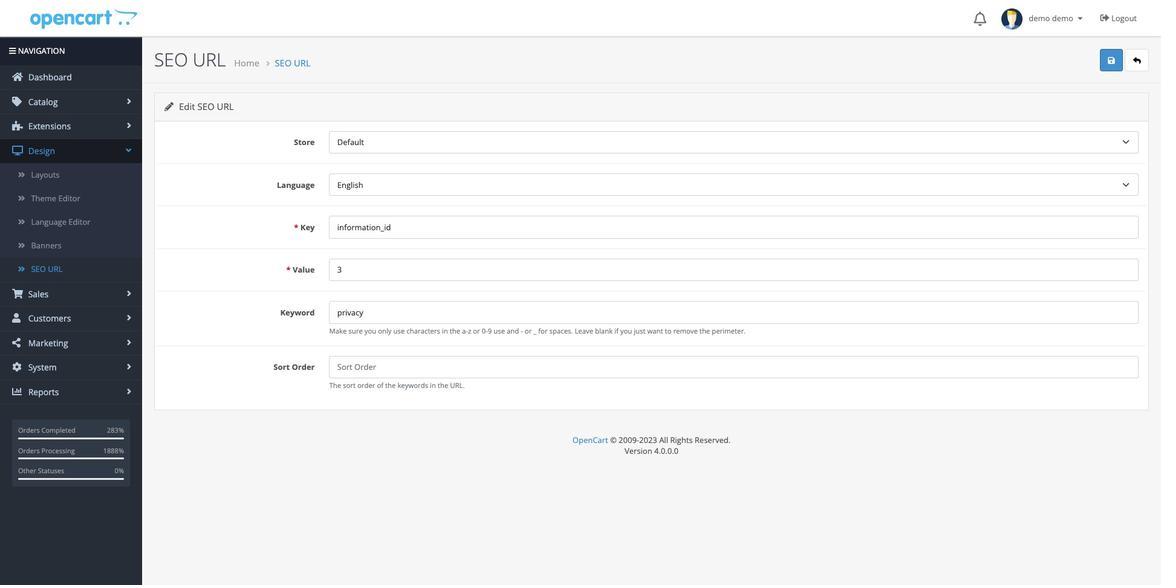 Task type: locate. For each thing, give the bounding box(es) containing it.
design link
[[0, 139, 142, 163]]

1 vertical spatial orders
[[18, 447, 40, 456]]

0 vertical spatial in
[[442, 327, 448, 336]]

editor down theme editor link
[[69, 217, 91, 228]]

1 horizontal spatial in
[[442, 327, 448, 336]]

in for keyword
[[442, 327, 448, 336]]

0 horizontal spatial or
[[473, 327, 480, 336]]

banners
[[31, 240, 62, 251]]

you
[[365, 327, 377, 336], [621, 327, 633, 336]]

1 demo from the left
[[1030, 13, 1051, 24]]

if
[[615, 327, 619, 336]]

editor for theme editor
[[58, 193, 80, 204]]

seo url up edit
[[154, 47, 226, 72]]

marketing
[[26, 337, 68, 349]]

orders
[[18, 426, 40, 435], [18, 447, 40, 456]]

seo right home
[[275, 57, 292, 69]]

home link
[[234, 57, 260, 69]]

language editor link
[[0, 211, 142, 234]]

0 vertical spatial seo url link
[[275, 57, 311, 69]]

opencart image
[[29, 7, 138, 29]]

seo url link up sales link
[[0, 258, 142, 282]]

orders processing
[[18, 447, 75, 456]]

editor down layouts link
[[58, 193, 80, 204]]

seo url right home
[[275, 57, 311, 69]]

1 orders from the top
[[18, 426, 40, 435]]

1 horizontal spatial language
[[277, 179, 315, 190]]

language for language
[[277, 179, 315, 190]]

sure
[[349, 327, 363, 336]]

1 horizontal spatial you
[[621, 327, 633, 336]]

2 use from the left
[[494, 327, 505, 336]]

seo url link right home
[[275, 57, 311, 69]]

url down the banners on the left top of page
[[48, 264, 63, 275]]

customers link
[[0, 307, 142, 331]]

1 horizontal spatial or
[[525, 327, 532, 336]]

-
[[521, 327, 523, 336]]

use
[[394, 327, 405, 336], [494, 327, 505, 336]]

language for language editor
[[31, 217, 67, 228]]

theme editor
[[31, 193, 80, 204]]

dashboard link
[[0, 65, 142, 89]]

keyword
[[280, 307, 315, 318]]

bell image
[[974, 11, 987, 26]]

1 vertical spatial seo url link
[[0, 258, 142, 282]]

0 vertical spatial language
[[277, 179, 315, 190]]

language editor
[[31, 217, 91, 228]]

store
[[294, 137, 315, 148]]

1 use from the left
[[394, 327, 405, 336]]

seo up the sales
[[31, 264, 46, 275]]

perimeter.
[[712, 327, 746, 336]]

value
[[293, 265, 315, 276]]

2 you from the left
[[621, 327, 633, 336]]

reports
[[26, 387, 59, 398]]

url.
[[450, 381, 465, 390]]

orders up orders processing
[[18, 426, 40, 435]]

language down store
[[277, 179, 315, 190]]

1 horizontal spatial seo url link
[[275, 57, 311, 69]]

opencart link
[[573, 435, 609, 446]]

use right the only
[[394, 327, 405, 336]]

back image
[[1134, 57, 1142, 65]]

edit seo url
[[177, 101, 234, 113]]

the
[[450, 327, 461, 336], [700, 327, 711, 336], [385, 381, 396, 390], [438, 381, 449, 390]]

reports link
[[0, 381, 142, 405]]

0 vertical spatial editor
[[58, 193, 80, 204]]

2 demo from the left
[[1053, 13, 1074, 24]]

you right if
[[621, 327, 633, 336]]

order
[[292, 362, 315, 373]]

orders up 'other'
[[18, 447, 40, 456]]

system link
[[0, 356, 142, 380]]

1 vertical spatial editor
[[69, 217, 91, 228]]

0 horizontal spatial you
[[365, 327, 377, 336]]

url right edit
[[217, 101, 234, 113]]

0 horizontal spatial in
[[430, 381, 436, 390]]

and
[[507, 327, 519, 336]]

seo
[[154, 47, 188, 72], [275, 57, 292, 69], [198, 101, 215, 113], [31, 264, 46, 275]]

seo url down the banners on the left top of page
[[31, 264, 63, 275]]

processing
[[41, 447, 75, 456]]

editor for language editor
[[69, 217, 91, 228]]

sales
[[26, 288, 49, 300]]

1 or from the left
[[473, 327, 480, 336]]

0 horizontal spatial demo
[[1030, 13, 1051, 24]]

or right z
[[473, 327, 480, 336]]

use right 9
[[494, 327, 505, 336]]

rights
[[671, 435, 693, 446]]

other
[[18, 467, 36, 476]]

1 vertical spatial in
[[430, 381, 436, 390]]

design
[[26, 145, 55, 157]]

or right -
[[525, 327, 532, 336]]

other statuses
[[18, 467, 64, 476]]

_
[[534, 327, 537, 336]]

4.0.0.0
[[655, 446, 679, 457]]

orders for orders processing
[[18, 447, 40, 456]]

seo url
[[154, 47, 226, 72], [275, 57, 311, 69], [31, 264, 63, 275]]

2 horizontal spatial seo url
[[275, 57, 311, 69]]

in right keywords on the left bottom of page
[[430, 381, 436, 390]]

©
[[611, 435, 617, 446]]

demo
[[1030, 13, 1051, 24], [1053, 13, 1074, 24]]

make sure you only use characters in the a-z or 0-9 use and - or _ for spaces. leave blank if you just want to remove the perimeter.
[[330, 327, 746, 336]]

characters
[[407, 327, 441, 336]]

just
[[634, 327, 646, 336]]

in left a-
[[442, 327, 448, 336]]

tag image
[[12, 97, 23, 106]]

sales link
[[0, 282, 142, 306]]

seo url link
[[275, 57, 311, 69], [0, 258, 142, 282]]

2 orders from the top
[[18, 447, 40, 456]]

navigation
[[16, 45, 65, 56]]

statuses
[[38, 467, 64, 476]]

demo left caret down image
[[1053, 13, 1074, 24]]

1 vertical spatial language
[[31, 217, 67, 228]]

editor
[[58, 193, 80, 204], [69, 217, 91, 228]]

marketing link
[[0, 331, 142, 355]]

demo demo link
[[996, 0, 1092, 36]]

save image
[[1109, 57, 1116, 65]]

opencart
[[573, 435, 609, 446]]

demo right the demo demo 'icon'
[[1030, 13, 1051, 24]]

chart bar image
[[12, 387, 23, 397]]

0 horizontal spatial seo url
[[31, 264, 63, 275]]

0 horizontal spatial use
[[394, 327, 405, 336]]

2 or from the left
[[525, 327, 532, 336]]

demo demo
[[1023, 13, 1076, 24]]

seo right edit
[[198, 101, 215, 113]]

0 vertical spatial orders
[[18, 426, 40, 435]]

sort
[[343, 381, 356, 390]]

or
[[473, 327, 480, 336], [525, 327, 532, 336]]

in
[[442, 327, 448, 336], [430, 381, 436, 390]]

0 horizontal spatial language
[[31, 217, 67, 228]]

1888%
[[103, 447, 124, 456]]

1 horizontal spatial demo
[[1053, 13, 1074, 24]]

you left the only
[[365, 327, 377, 336]]

of
[[377, 381, 384, 390]]

version
[[625, 446, 653, 457]]

banners link
[[0, 234, 142, 258]]

language up the banners on the left top of page
[[31, 217, 67, 228]]

1 horizontal spatial use
[[494, 327, 505, 336]]

url
[[193, 47, 226, 72], [294, 57, 311, 69], [217, 101, 234, 113], [48, 264, 63, 275]]



Task type: vqa. For each thing, say whether or not it's contained in the screenshot.
bottom in
yes



Task type: describe. For each thing, give the bounding box(es) containing it.
customers
[[26, 313, 71, 324]]

keywords
[[398, 381, 429, 390]]

edit
[[179, 101, 195, 113]]

orders completed
[[18, 426, 76, 435]]

0%
[[115, 467, 124, 476]]

catalog
[[26, 96, 58, 108]]

caret down image
[[1076, 15, 1086, 22]]

the
[[330, 381, 341, 390]]

0 horizontal spatial seo url link
[[0, 258, 142, 282]]

the sort order of the keywords in the url.
[[330, 381, 465, 390]]

Key text field
[[330, 216, 1140, 239]]

Sort Order text field
[[330, 356, 1140, 379]]

blank
[[596, 327, 613, 336]]

logout link
[[1092, 0, 1150, 36]]

share alt image
[[12, 338, 23, 348]]

catalog link
[[0, 90, 142, 114]]

order
[[358, 381, 375, 390]]

layouts link
[[0, 163, 142, 187]]

the right of
[[385, 381, 396, 390]]

extensions
[[26, 121, 71, 132]]

a-
[[462, 327, 468, 336]]

the right remove
[[700, 327, 711, 336]]

puzzle piece image
[[12, 121, 23, 131]]

1 you from the left
[[365, 327, 377, 336]]

the left a-
[[450, 327, 461, 336]]

completed
[[41, 426, 76, 435]]

sort order
[[274, 362, 315, 373]]

theme
[[31, 193, 56, 204]]

home
[[234, 57, 260, 69]]

Keyword text field
[[330, 302, 1140, 324]]

user image
[[12, 314, 23, 323]]

system
[[26, 362, 57, 374]]

0-
[[482, 327, 488, 336]]

the left "url."
[[438, 381, 449, 390]]

desktop image
[[12, 146, 23, 156]]

remove
[[674, 327, 698, 336]]

logout
[[1112, 13, 1138, 24]]

to
[[665, 327, 672, 336]]

home image
[[12, 72, 23, 82]]

in for sort order
[[430, 381, 436, 390]]

all
[[660, 435, 669, 446]]

1 horizontal spatial seo url
[[154, 47, 226, 72]]

opencart © 2009-2023 all rights reserved. version 4.0.0.0
[[573, 435, 731, 457]]

layouts
[[31, 169, 60, 180]]

for
[[539, 327, 548, 336]]

url left the home link
[[193, 47, 226, 72]]

reserved.
[[695, 435, 731, 446]]

2023
[[640, 435, 658, 446]]

leave
[[575, 327, 594, 336]]

9
[[488, 327, 492, 336]]

url right home
[[294, 57, 311, 69]]

seo up pencil alt icon
[[154, 47, 188, 72]]

orders for orders completed
[[18, 426, 40, 435]]

make
[[330, 327, 347, 336]]

extensions link
[[0, 115, 142, 139]]

sort
[[274, 362, 290, 373]]

only
[[378, 327, 392, 336]]

theme editor link
[[0, 187, 142, 211]]

z
[[468, 327, 472, 336]]

key
[[301, 222, 315, 233]]

spaces.
[[550, 327, 573, 336]]

sign out alt image
[[1101, 13, 1110, 22]]

demo demo image
[[1002, 8, 1023, 30]]

2009-
[[619, 435, 640, 446]]

shopping cart image
[[12, 289, 23, 299]]

bars image
[[9, 47, 16, 55]]

want
[[648, 327, 664, 336]]

283%
[[107, 426, 124, 435]]

Value text field
[[330, 259, 1140, 282]]

dashboard
[[26, 72, 72, 83]]

cog image
[[12, 363, 23, 372]]

pencil alt image
[[165, 102, 174, 112]]



